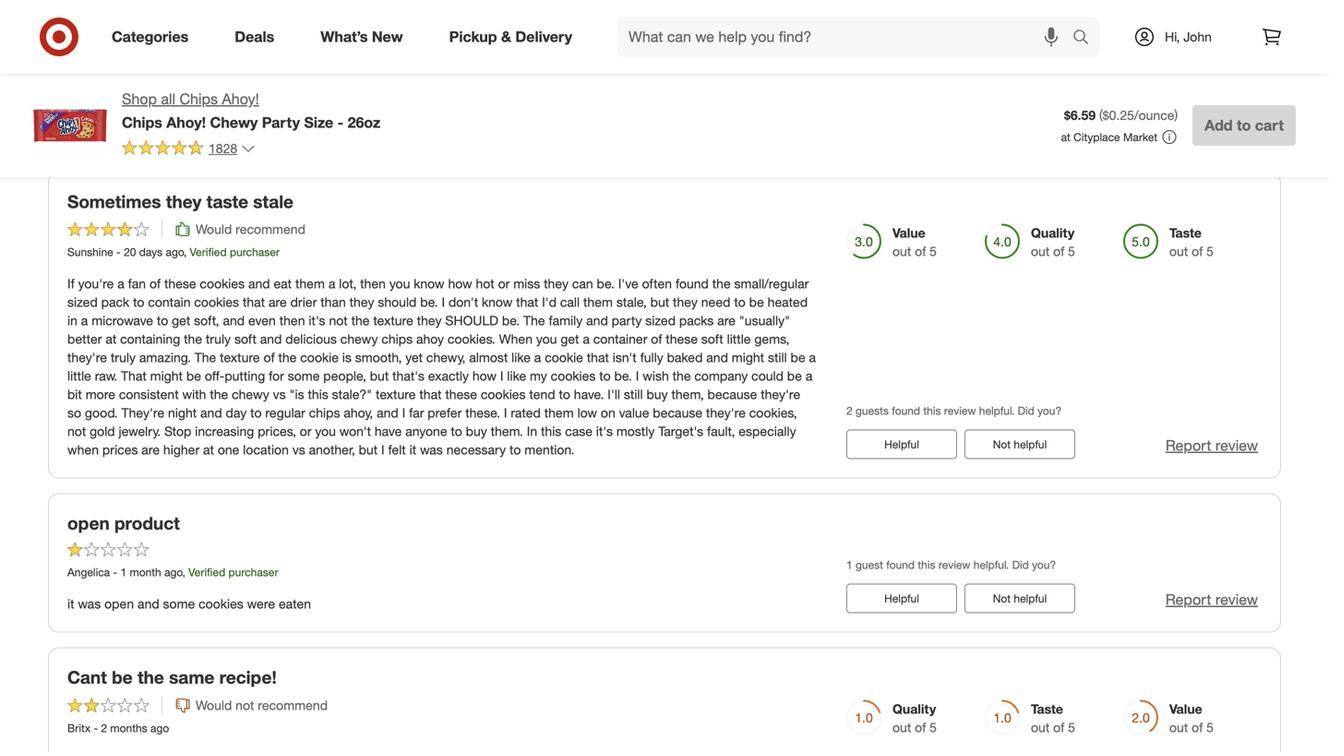 Task type: describe. For each thing, give the bounding box(es) containing it.
helpful button for guests
[[846, 430, 957, 459]]

1 horizontal spatial then
[[360, 276, 386, 292]]

be. left 'i've'
[[597, 276, 615, 292]]

to down prefer
[[451, 423, 462, 439]]

especially
[[739, 423, 796, 439]]

they up 'sunshine - 20 days ago , verified purchaser'
[[166, 191, 202, 212]]

the left same
[[137, 667, 164, 688]]

ago for they
[[166, 245, 184, 259]]

fully
[[640, 350, 663, 366]]

1 horizontal spatial know
[[482, 294, 512, 310]]

1828 link
[[122, 139, 256, 160]]

0 vertical spatial the
[[523, 313, 545, 329]]

and down even
[[260, 331, 282, 347]]

they up the ahoy
[[417, 313, 442, 329]]

0 horizontal spatial not
[[67, 423, 86, 439]]

add to cart
[[1205, 116, 1284, 134]]

them.
[[491, 423, 523, 439]]

not helpful button for 2 guests found this review helpful. did you?
[[964, 430, 1075, 459]]

Verified purchases checkbox
[[1133, 56, 1152, 75]]

What can we help you find? suggestions appear below search field
[[617, 17, 1077, 57]]

helpful for 2 guests found this review helpful. did you?
[[1014, 438, 1047, 451]]

yet
[[405, 350, 423, 366]]

verified for open product
[[188, 565, 225, 579]]

, for product
[[182, 565, 185, 579]]

0 horizontal spatial still
[[624, 386, 643, 403]]

what's
[[320, 28, 368, 46]]

i down almost
[[500, 368, 504, 384]]

1 vertical spatial taste
[[1169, 225, 1202, 241]]

0 vertical spatial are
[[269, 294, 287, 310]]

increasing
[[195, 423, 254, 439]]

be. right should
[[420, 294, 438, 310]]

on
[[601, 405, 615, 421]]

1 vertical spatial recommend
[[258, 697, 328, 713]]

1 vertical spatial chips
[[309, 405, 340, 421]]

$6.59 ( $0.25 /ounce )
[[1064, 107, 1178, 123]]

1 vertical spatial ahoy!
[[166, 113, 206, 131]]

1 horizontal spatial value out of 5
[[1169, 701, 1214, 735]]

2 horizontal spatial not
[[329, 313, 348, 329]]

this right "is
[[308, 386, 328, 403]]

0 horizontal spatial might
[[150, 368, 183, 384]]

jewelry.
[[119, 423, 161, 439]]

- inside shop all chips ahoy! chips ahoy! chewy party size - 26oz
[[337, 113, 344, 131]]

consistent
[[119, 386, 179, 403]]

these.
[[465, 405, 500, 421]]

guests
[[856, 404, 889, 418]]

container
[[593, 331, 647, 347]]

be. up when
[[502, 313, 520, 329]]

0 horizontal spatial 1
[[120, 565, 127, 579]]

have
[[375, 423, 402, 439]]

purchaser for open product
[[228, 565, 278, 579]]

you? for 1 guest found this review helpful. did you?
[[1032, 558, 1056, 572]]

angelica
[[67, 565, 110, 579]]

higher
[[163, 442, 199, 458]]

0 horizontal spatial them
[[295, 276, 325, 292]]

2 vertical spatial taste
[[1031, 701, 1063, 717]]

prefer
[[428, 405, 462, 421]]

target's
[[658, 423, 703, 439]]

containing
[[120, 331, 180, 347]]

1 horizontal spatial truly
[[206, 331, 231, 347]]

is
[[342, 350, 352, 366]]

and left party
[[586, 313, 608, 329]]

angelica - 1 month ago , verified purchaser
[[67, 565, 278, 579]]

purchases
[[1212, 56, 1281, 74]]

0 vertical spatial get
[[172, 313, 190, 329]]

1 vertical spatial buy
[[466, 423, 487, 439]]

that left isn't
[[587, 350, 609, 366]]

you? for 2 guests found this review helpful. did you?
[[1037, 404, 1061, 418]]

months
[[110, 721, 147, 735]]

- for sunshine - 20 days ago , verified purchaser
[[116, 245, 121, 259]]

cant
[[67, 667, 107, 688]]

they up i'd
[[544, 276, 568, 292]]

stale?"
[[332, 386, 372, 403]]

to right tend on the left bottom
[[559, 386, 570, 403]]

report for 2 guests found this review helpful. did you?
[[1166, 437, 1211, 455]]

1 horizontal spatial 2
[[846, 404, 852, 418]]

1 horizontal spatial chips
[[382, 331, 413, 347]]

cart
[[1255, 116, 1284, 134]]

the down the baked
[[672, 368, 691, 384]]

should
[[378, 294, 417, 310]]

case
[[565, 423, 592, 439]]

helpful for guests
[[884, 438, 919, 451]]

be. down isn't
[[614, 368, 632, 384]]

1 vertical spatial but
[[370, 368, 389, 384]]

hi, john
[[1165, 29, 1212, 45]]

pickup & delivery
[[449, 28, 572, 46]]

this up mention.
[[541, 423, 561, 439]]

1 vertical spatial are
[[717, 313, 736, 329]]

1 vertical spatial these
[[666, 331, 698, 347]]

1 vertical spatial truly
[[111, 350, 136, 366]]

2 cookie from the left
[[545, 350, 583, 366]]

2 vertical spatial you
[[315, 423, 336, 439]]

0 vertical spatial they're
[[67, 350, 107, 366]]

verified purchases
[[1159, 56, 1281, 74]]

2 vertical spatial texture
[[376, 386, 416, 403]]

(
[[1099, 107, 1103, 123]]

found for 1
[[886, 558, 915, 572]]

necessary
[[446, 442, 506, 458]]

be down "heated"
[[791, 350, 805, 366]]

even
[[248, 313, 276, 329]]

new
[[372, 28, 403, 46]]

that
[[121, 368, 147, 384]]

almost
[[469, 350, 508, 366]]

0 vertical spatial quality out of 5
[[1031, 225, 1075, 259]]

to down them.
[[509, 442, 521, 458]]

delicious
[[285, 331, 337, 347]]

1 vertical spatial open
[[104, 596, 134, 612]]

they down lot,
[[349, 294, 374, 310]]

1 horizontal spatial sized
[[645, 313, 676, 329]]

0 horizontal spatial are
[[141, 442, 160, 458]]

and right soft,
[[223, 313, 245, 329]]

0 horizontal spatial value out of 5
[[892, 225, 937, 259]]

party
[[612, 313, 642, 329]]

1 horizontal spatial 1
[[846, 558, 852, 572]]

2 vertical spatial these
[[445, 386, 477, 403]]

they're
[[121, 405, 164, 421]]

0 horizontal spatial chewy
[[232, 386, 269, 403]]

helpful button for guest
[[846, 584, 957, 613]]

0 vertical spatial recommend
[[235, 221, 305, 237]]

sometimes
[[67, 191, 161, 212]]

0 horizontal spatial some
[[163, 596, 195, 612]]

1 horizontal spatial because
[[707, 386, 757, 403]]

0 vertical spatial vs
[[273, 386, 286, 403]]

1 horizontal spatial taste out of 5
[[1169, 225, 1214, 259]]

i left far
[[402, 405, 405, 421]]

size
[[304, 113, 333, 131]]

in
[[527, 423, 537, 439]]

stop
[[164, 423, 191, 439]]

eaten
[[279, 596, 311, 612]]

ahoy,
[[344, 405, 373, 421]]

0 horizontal spatial taste
[[206, 191, 248, 212]]

2 horizontal spatial they're
[[761, 386, 800, 403]]

0 vertical spatial like
[[511, 350, 531, 366]]

be right the cant
[[112, 667, 133, 688]]

1 vertical spatial quality out of 5
[[892, 701, 937, 735]]

i up them.
[[504, 405, 507, 421]]

1 vertical spatial vs
[[292, 442, 305, 458]]

pack
[[101, 294, 129, 310]]

tend
[[529, 386, 555, 403]]

1 cookie from the left
[[300, 350, 339, 366]]

did for 1 guest found this review helpful. did you?
[[1012, 558, 1029, 572]]

be up "usually"
[[749, 294, 764, 310]]

could
[[751, 368, 783, 384]]

cityplace
[[1074, 130, 1120, 144]]

2 vertical spatial but
[[359, 442, 378, 458]]

1 vertical spatial them
[[583, 294, 613, 310]]

0 vertical spatial value
[[892, 225, 925, 241]]

it was open and some cookies were eaten
[[67, 596, 311, 612]]

be up with
[[186, 368, 201, 384]]

that's
[[392, 368, 424, 384]]

and left eat
[[248, 276, 270, 292]]

2 horizontal spatial at
[[1061, 130, 1070, 144]]

1 vertical spatial texture
[[220, 350, 260, 366]]

baked
[[667, 350, 703, 366]]

to up i'll
[[599, 368, 611, 384]]

and down month
[[138, 596, 159, 612]]

0 horizontal spatial quality
[[892, 701, 936, 717]]

to down fan
[[133, 294, 144, 310]]

found inside if you're a fan of these cookies and eat them a lot, then you know how hot or miss they can be. i've often found the small/regular sized pack to contain cookies that are drier than they should be. i don't know that i'd call them stale, but they need to be heated in a microwave to get soft, and even then it's not the texture they should be. the family and party sized packs are "usually" better at containing the truly soft and delicious chewy chips ahoy cookies. when you get a container of these soft little gems, they're truly amazing. the texture of the cookie is smooth, yet chewy, almost like a cookie that isn't fully baked and might still be a little raw. that might be off-putting for some people, but that's exactly how i like my cookies to be. i wish the company could be a bit more consistent with the chewy vs "is this stale?" texture that these cookies tend to have. i'll still buy them, because they're so good. they're night and day to regular chips ahoy, and i far prefer these. i rated them low on value because they're cookies, not gold jewelry. stop increasing prices, or you won't have anyone to buy them. in this case it's mostly target's fault, especially when prices are higher at one location vs another, but i felt it was necessary to mention.
[[676, 276, 709, 292]]

not helpful button for 1 guest found this review helpful. did you?
[[964, 584, 1075, 613]]

- for angelica - 1 month ago , verified purchaser
[[113, 565, 117, 579]]

that up even
[[243, 294, 265, 310]]

i'll
[[608, 386, 620, 403]]

not for 1 guest found this review helpful. did you?
[[993, 592, 1011, 605]]

chewy
[[210, 113, 258, 131]]

add to cart button
[[1193, 105, 1296, 146]]

0 vertical spatial chips
[[180, 90, 218, 108]]

0 horizontal spatial know
[[414, 276, 444, 292]]

you're
[[78, 276, 114, 292]]

this right guests on the bottom right of the page
[[923, 404, 941, 418]]

search
[[1064, 30, 1109, 48]]

0 horizontal spatial was
[[78, 596, 101, 612]]

2 vertical spatial ago
[[150, 721, 169, 735]]

1 vertical spatial the
[[194, 350, 216, 366]]

call
[[560, 294, 580, 310]]

soft,
[[194, 313, 219, 329]]

value inside if you're a fan of these cookies and eat them a lot, then you know how hot or miss they can be. i've often found the small/regular sized pack to contain cookies that are drier than they should be. i don't know that i'd call them stale, but they need to be heated in a microwave to get soft, and even then it's not the texture they should be. the family and party sized packs are "usually" better at containing the truly soft and delicious chewy chips ahoy cookies. when you get a container of these soft little gems, they're truly amazing. the texture of the cookie is smooth, yet chewy, almost like a cookie that isn't fully baked and might still be a little raw. that might be off-putting for some people, but that's exactly how i like my cookies to be. i wish the company could be a bit more consistent with the chewy vs "is this stale?" texture that these cookies tend to have. i'll still buy them, because they're so good. they're night and day to regular chips ahoy, and i far prefer these. i rated them low on value because they're cookies, not gold jewelry. stop increasing prices, or you won't have anyone to buy them. in this case it's mostly target's fault, especially when prices are higher at one location vs another, but i felt it was necessary to mention.
[[619, 405, 649, 421]]

i left the wish
[[636, 368, 639, 384]]

&
[[501, 28, 511, 46]]

be right could
[[787, 368, 802, 384]]

that down miss
[[516, 294, 538, 310]]

felt
[[388, 442, 406, 458]]

categories
[[112, 28, 188, 46]]

0 vertical spatial but
[[650, 294, 669, 310]]

gems,
[[754, 331, 789, 347]]

heated
[[768, 294, 808, 310]]

1 vertical spatial then
[[279, 313, 305, 329]]

what's new link
[[305, 17, 426, 57]]

0 horizontal spatial chips
[[122, 113, 162, 131]]

1 soft from the left
[[234, 331, 256, 347]]

0 horizontal spatial it
[[67, 596, 74, 612]]

the up for
[[278, 350, 297, 366]]

0 vertical spatial open
[[67, 513, 110, 534]]

would for stale
[[196, 221, 232, 237]]

hi,
[[1165, 29, 1180, 45]]

hot
[[476, 276, 494, 292]]

0 vertical spatial buy
[[647, 386, 668, 403]]

to down 'contain'
[[157, 313, 168, 329]]

britx
[[67, 721, 91, 735]]

0 vertical spatial little
[[727, 331, 751, 347]]

2 horizontal spatial you
[[536, 331, 557, 347]]

the up "need"
[[712, 276, 731, 292]]

0 vertical spatial still
[[768, 350, 787, 366]]

1 vertical spatial taste out of 5
[[1031, 701, 1075, 735]]

guest
[[856, 558, 883, 572]]

market
[[1123, 130, 1158, 144]]

2 vertical spatial they're
[[706, 405, 746, 421]]

open product
[[67, 513, 180, 534]]

isn't
[[613, 350, 637, 366]]

the down lot,
[[351, 313, 370, 329]]

- for britx - 2 months ago
[[94, 721, 98, 735]]



Task type: vqa. For each thing, say whether or not it's contained in the screenshot.
Verified to the middle
yes



Task type: locate. For each thing, give the bounding box(es) containing it.
0 vertical spatial was
[[420, 442, 443, 458]]

smooth,
[[355, 350, 402, 366]]

found right guests on the bottom right of the page
[[892, 404, 920, 418]]

another,
[[309, 442, 355, 458]]

verified down would recommend
[[190, 245, 227, 259]]

would recommend
[[196, 221, 305, 237]]

2 helpful button from the top
[[846, 584, 957, 613]]

2 left months
[[101, 721, 107, 735]]

1 not from the top
[[993, 438, 1011, 451]]

far
[[409, 405, 424, 421]]

1 helpful button from the top
[[846, 430, 957, 459]]

1 vertical spatial how
[[472, 368, 497, 384]]

1 vertical spatial not
[[993, 592, 1011, 605]]

1 horizontal spatial are
[[269, 294, 287, 310]]

helpful button down guests on the bottom right of the page
[[846, 430, 957, 459]]

0 vertical spatial would
[[196, 221, 232, 237]]

1 not helpful button from the top
[[964, 430, 1075, 459]]

0 vertical spatial these
[[164, 276, 196, 292]]

pickup & delivery link
[[433, 17, 595, 57]]

, right days
[[184, 245, 187, 259]]

0 vertical spatial taste
[[206, 191, 248, 212]]

it right felt
[[409, 442, 416, 458]]

helpful for guest
[[884, 592, 919, 605]]

get down family
[[561, 331, 579, 347]]

report
[[1166, 437, 1211, 455], [1166, 591, 1211, 609]]

helpful button down guest
[[846, 584, 957, 613]]

0 vertical spatial value out of 5
[[892, 225, 937, 259]]

0 horizontal spatial truly
[[111, 350, 136, 366]]

some inside if you're a fan of these cookies and eat them a lot, then you know how hot or miss they can be. i've often found the small/regular sized pack to contain cookies that are drier than they should be. i don't know that i'd call them stale, but they need to be heated in a microwave to get soft, and even then it's not the texture they should be. the family and party sized packs are "usually" better at containing the truly soft and delicious chewy chips ahoy cookies. when you get a container of these soft little gems, they're truly amazing. the texture of the cookie is smooth, yet chewy, almost like a cookie that isn't fully baked and might still be a little raw. that might be off-putting for some people, but that's exactly how i like my cookies to be. i wish the company could be a bit more consistent with the chewy vs "is this stale?" texture that these cookies tend to have. i'll still buy them, because they're so good. they're night and day to regular chips ahoy, and i far prefer these. i rated them low on value because they're cookies, not gold jewelry. stop increasing prices, or you won't have anyone to buy them. in this case it's mostly target's fault, especially when prices are higher at one location vs another, but i felt it was necessary to mention.
[[288, 368, 320, 384]]

sized up in
[[67, 294, 98, 310]]

verified for sometimes they taste stale
[[190, 245, 227, 259]]

1 helpful from the top
[[884, 438, 919, 451]]

, for they
[[184, 245, 187, 259]]

not down so
[[67, 423, 86, 439]]

2 report review from the top
[[1166, 591, 1258, 609]]

and up increasing
[[200, 405, 222, 421]]

small/regular
[[734, 276, 809, 292]]

ago for product
[[164, 565, 182, 579]]

fan
[[128, 276, 146, 292]]

1 vertical spatial report review button
[[1166, 589, 1258, 610]]

i've
[[618, 276, 638, 292]]

chewy up is
[[340, 331, 378, 347]]

the down soft,
[[184, 331, 202, 347]]

chewy,
[[426, 350, 466, 366]]

stale,
[[616, 294, 647, 310]]

1 vertical spatial it's
[[596, 423, 613, 439]]

0 horizontal spatial it's
[[309, 313, 325, 329]]

should
[[445, 313, 498, 329]]

truly up that
[[111, 350, 136, 366]]

little
[[727, 331, 751, 347], [67, 368, 91, 384]]

not down than
[[329, 313, 348, 329]]

mention.
[[524, 442, 574, 458]]

company
[[694, 368, 748, 384]]

0 vertical spatial ,
[[184, 245, 187, 259]]

value
[[892, 225, 925, 241], [619, 405, 649, 421], [1169, 701, 1202, 717]]

all
[[161, 90, 175, 108]]

not helpful button down 2 guests found this review helpful. did you?
[[964, 430, 1075, 459]]

verified up it was open and some cookies were eaten
[[188, 565, 225, 579]]

they're up fault,
[[706, 405, 746, 421]]

contain
[[148, 294, 191, 310]]

0 vertical spatial might
[[732, 350, 764, 366]]

was down angelica
[[78, 596, 101, 612]]

0 horizontal spatial sized
[[67, 294, 98, 310]]

ahoy
[[416, 331, 444, 347]]

1 report from the top
[[1166, 437, 1211, 455]]

microwave
[[92, 313, 153, 329]]

2 not from the top
[[993, 592, 1011, 605]]

lot,
[[339, 276, 356, 292]]

buy up necessary
[[466, 423, 487, 439]]

some up "is
[[288, 368, 320, 384]]

1 horizontal spatial them
[[544, 405, 574, 421]]

0 horizontal spatial get
[[172, 313, 190, 329]]

2 horizontal spatial taste
[[1169, 225, 1202, 241]]

0 vertical spatial ahoy!
[[222, 90, 259, 108]]

- left 20
[[116, 245, 121, 259]]

not down 1 guest found this review helpful. did you?
[[993, 592, 1011, 605]]

like left my
[[507, 368, 526, 384]]

you up should
[[389, 276, 410, 292]]

0 vertical spatial taste out of 5
[[1169, 225, 1214, 259]]

report review for 1 guest found this review helpful. did you?
[[1166, 591, 1258, 609]]

raw.
[[95, 368, 117, 384]]

them up drier
[[295, 276, 325, 292]]

1 vertical spatial little
[[67, 368, 91, 384]]

1 horizontal spatial some
[[288, 368, 320, 384]]

1 helpful from the top
[[1014, 438, 1047, 451]]

texture down that's
[[376, 386, 416, 403]]

and up company
[[706, 350, 728, 366]]

0 vertical spatial 2
[[846, 404, 852, 418]]

2 helpful from the top
[[1014, 592, 1047, 605]]

1 horizontal spatial was
[[420, 442, 443, 458]]

not helpful button down 1 guest found this review helpful. did you?
[[964, 584, 1075, 613]]

0 horizontal spatial these
[[164, 276, 196, 292]]

$0.25
[[1103, 107, 1134, 123]]

2
[[846, 404, 852, 418], [101, 721, 107, 735]]

better
[[67, 331, 102, 347]]

0 vertical spatial purchaser
[[230, 245, 280, 259]]

or
[[498, 276, 510, 292], [300, 423, 311, 439]]

to inside button
[[1237, 116, 1251, 134]]

that
[[243, 294, 265, 310], [516, 294, 538, 310], [587, 350, 609, 366], [419, 386, 442, 403]]

i left felt
[[381, 442, 385, 458]]

would down sometimes they taste stale
[[196, 221, 232, 237]]

report review for 2 guests found this review helpful. did you?
[[1166, 437, 1258, 455]]

1 vertical spatial might
[[150, 368, 183, 384]]

at left one
[[203, 442, 214, 458]]

1 vertical spatial ,
[[182, 565, 185, 579]]

2 would from the top
[[196, 697, 232, 713]]

0 horizontal spatial or
[[300, 423, 311, 439]]

vs left "is
[[273, 386, 286, 403]]

but down the often
[[650, 294, 669, 310]]

chips down stale?"
[[309, 405, 340, 421]]

1 horizontal spatial value
[[892, 225, 925, 241]]

1 horizontal spatial quality
[[1031, 225, 1075, 241]]

low
[[577, 405, 597, 421]]

delivery
[[515, 28, 572, 46]]

deals
[[235, 28, 274, 46]]

1 horizontal spatial ahoy!
[[222, 90, 259, 108]]

2 vertical spatial them
[[544, 405, 574, 421]]

sunshine
[[67, 245, 113, 259]]

1 would from the top
[[196, 221, 232, 237]]

ahoy!
[[222, 90, 259, 108], [166, 113, 206, 131]]

0 horizontal spatial you
[[315, 423, 336, 439]]

2 vertical spatial not
[[235, 697, 254, 713]]

taste out of 5
[[1169, 225, 1214, 259], [1031, 701, 1075, 735]]

pickup
[[449, 28, 497, 46]]

you
[[389, 276, 410, 292], [536, 331, 557, 347], [315, 423, 336, 439]]

1 left month
[[120, 565, 127, 579]]

2 report review button from the top
[[1166, 589, 1258, 610]]

0 vertical spatial know
[[414, 276, 444, 292]]

1 vertical spatial at
[[106, 331, 117, 347]]

1 vertical spatial know
[[482, 294, 512, 310]]

1 left guest
[[846, 558, 852, 572]]

you up another,
[[315, 423, 336, 439]]

- right britx
[[94, 721, 98, 735]]

0 vertical spatial or
[[498, 276, 510, 292]]

1 vertical spatial chewy
[[232, 386, 269, 403]]

these down exactly
[[445, 386, 477, 403]]

0 horizontal spatial then
[[279, 313, 305, 329]]

ago right days
[[166, 245, 184, 259]]

1 report review button from the top
[[1166, 435, 1258, 456]]

recipe!
[[219, 667, 277, 688]]

chewy down the putting
[[232, 386, 269, 403]]

0 vertical spatial some
[[288, 368, 320, 384]]

this right guest
[[918, 558, 935, 572]]

quality out of 5
[[1031, 225, 1075, 259], [892, 701, 937, 735]]

these
[[164, 276, 196, 292], [666, 331, 698, 347], [445, 386, 477, 403]]

1 horizontal spatial cookie
[[545, 350, 583, 366]]

1 vertical spatial sized
[[645, 313, 676, 329]]

helpful down 2 guests found this review helpful. did you?
[[1014, 438, 1047, 451]]

when
[[499, 331, 533, 347]]

might down amazing.
[[150, 368, 183, 384]]

1 guest found this review helpful. did you?
[[846, 558, 1056, 572]]

1 vertical spatial report
[[1166, 591, 1211, 609]]

the down off-
[[210, 386, 228, 403]]

vs down prices,
[[292, 442, 305, 458]]

chips down shop
[[122, 113, 162, 131]]

)
[[1174, 107, 1178, 123]]

2 soft from the left
[[701, 331, 723, 347]]

these up 'contain'
[[164, 276, 196, 292]]

of
[[915, 243, 926, 259], [1053, 243, 1064, 259], [1192, 243, 1203, 259], [149, 276, 161, 292], [651, 331, 662, 347], [263, 350, 275, 366], [915, 719, 926, 735], [1053, 719, 1064, 735], [1192, 719, 1203, 735]]

0 vertical spatial found
[[676, 276, 709, 292]]

be.
[[597, 276, 615, 292], [420, 294, 438, 310], [502, 313, 520, 329], [614, 368, 632, 384]]

britx - 2 months ago
[[67, 721, 169, 735]]

are down eat
[[269, 294, 287, 310]]

0 vertical spatial you
[[389, 276, 410, 292]]

product
[[114, 513, 180, 534]]

not down recipe!
[[235, 697, 254, 713]]

found up "need"
[[676, 276, 709, 292]]

2 vertical spatial at
[[203, 442, 214, 458]]

day
[[226, 405, 247, 421]]

found for 2
[[892, 404, 920, 418]]

recommend down stale on the top left
[[235, 221, 305, 237]]

0 horizontal spatial 2
[[101, 721, 107, 735]]

they up packs
[[673, 294, 698, 310]]

i left don't
[[442, 294, 445, 310]]

1 report review from the top
[[1166, 437, 1258, 455]]

know
[[414, 276, 444, 292], [482, 294, 512, 310]]

you?
[[1037, 404, 1061, 418], [1032, 558, 1056, 572]]

chips
[[180, 90, 218, 108], [122, 113, 162, 131]]

report review button
[[1166, 435, 1258, 456], [1166, 589, 1258, 610]]

1 vertical spatial helpful
[[884, 592, 919, 605]]

0 horizontal spatial buy
[[466, 423, 487, 439]]

the down i'd
[[523, 313, 545, 329]]

0 vertical spatial helpful
[[1014, 438, 1047, 451]]

helpful. for 2 guests found this review helpful. did you?
[[979, 404, 1015, 418]]

did for 2 guests found this review helpful. did you?
[[1018, 404, 1034, 418]]

1 horizontal spatial at
[[203, 442, 214, 458]]

0 vertical spatial how
[[448, 276, 472, 292]]

2 horizontal spatial value
[[1169, 701, 1202, 717]]

report for 1 guest found this review helpful. did you?
[[1166, 591, 1211, 609]]

1 horizontal spatial you
[[389, 276, 410, 292]]

days
[[139, 245, 163, 259]]

report review button for 1 guest found this review helpful. did you?
[[1166, 589, 1258, 610]]

not helpful for 1 guest found this review helpful. did you?
[[993, 592, 1047, 605]]

was inside if you're a fan of these cookies and eat them a lot, then you know how hot or miss they can be. i've often found the small/regular sized pack to contain cookies that are drier than they should be. i don't know that i'd call them stale, but they need to be heated in a microwave to get soft, and even then it's not the texture they should be. the family and party sized packs are "usually" better at containing the truly soft and delicious chewy chips ahoy cookies. when you get a container of these soft little gems, they're truly amazing. the texture of the cookie is smooth, yet chewy, almost like a cookie that isn't fully baked and might still be a little raw. that might be off-putting for some people, but that's exactly how i like my cookies to be. i wish the company could be a bit more consistent with the chewy vs "is this stale?" texture that these cookies tend to have. i'll still buy them, because they're so good. they're night and day to regular chips ahoy, and i far prefer these. i rated them low on value because they're cookies, not gold jewelry. stop increasing prices, or you won't have anyone to buy them. in this case it's mostly target's fault, especially when prices are higher at one location vs another, but i felt it was necessary to mention.
[[420, 442, 443, 458]]

wish
[[643, 368, 669, 384]]

purchaser for sometimes they taste stale
[[230, 245, 280, 259]]

0 vertical spatial it's
[[309, 313, 325, 329]]

1 not helpful from the top
[[993, 438, 1047, 451]]

that up far
[[419, 386, 442, 403]]

1 horizontal spatial get
[[561, 331, 579, 347]]

0 horizontal spatial soft
[[234, 331, 256, 347]]

rated
[[511, 405, 541, 421]]

not for 2 guests found this review helpful. did you?
[[993, 438, 1011, 451]]

chips right all
[[180, 90, 218, 108]]

drier
[[290, 294, 317, 310]]

report review button for 2 guests found this review helpful. did you?
[[1166, 435, 1258, 456]]

ago
[[166, 245, 184, 259], [164, 565, 182, 579], [150, 721, 169, 735]]

did
[[1018, 404, 1034, 418], [1012, 558, 1029, 572]]

not helpful for 2 guests found this review helpful. did you?
[[993, 438, 1047, 451]]

cookies,
[[749, 405, 797, 421]]

2 vertical spatial value
[[1169, 701, 1202, 717]]

helpful. for 1 guest found this review helpful. did you?
[[973, 558, 1009, 572]]

putting
[[225, 368, 265, 384]]

sized right party
[[645, 313, 676, 329]]

or right hot
[[498, 276, 510, 292]]

then down drier
[[279, 313, 305, 329]]

cant be the same recipe!
[[67, 667, 277, 688]]

1 vertical spatial still
[[624, 386, 643, 403]]

deals link
[[219, 17, 297, 57]]

0 vertical spatial verified
[[1159, 56, 1208, 74]]

1 horizontal spatial chewy
[[340, 331, 378, 347]]

2 not helpful from the top
[[993, 592, 1047, 605]]

the up off-
[[194, 350, 216, 366]]

helpful button
[[846, 430, 957, 459], [846, 584, 957, 613]]

2 horizontal spatial are
[[717, 313, 736, 329]]

1 vertical spatial did
[[1012, 558, 1029, 572]]

are down "need"
[[717, 313, 736, 329]]

open up angelica
[[67, 513, 110, 534]]

how down almost
[[472, 368, 497, 384]]

and up 'have'
[[377, 405, 398, 421]]

0 vertical spatial truly
[[206, 331, 231, 347]]

they're up cookies,
[[761, 386, 800, 403]]

1 horizontal spatial not
[[235, 697, 254, 713]]

it's up delicious
[[309, 313, 325, 329]]

to right add
[[1237, 116, 1251, 134]]

to right day
[[250, 405, 262, 421]]

1 vertical spatial or
[[300, 423, 311, 439]]

verified down hi, john
[[1159, 56, 1208, 74]]

mostly
[[616, 423, 655, 439]]

2 not helpful button from the top
[[964, 584, 1075, 613]]

found
[[676, 276, 709, 292], [892, 404, 920, 418], [886, 558, 915, 572]]

2 helpful from the top
[[884, 592, 919, 605]]

for
[[269, 368, 284, 384]]

family
[[549, 313, 583, 329]]

categories link
[[96, 17, 212, 57]]

would not recommend
[[196, 697, 328, 713]]

1 vertical spatial was
[[78, 596, 101, 612]]

good.
[[85, 405, 118, 421]]

i'd
[[542, 294, 557, 310]]

how
[[448, 276, 472, 292], [472, 368, 497, 384]]

0 vertical spatial chewy
[[340, 331, 378, 347]]

1 vertical spatial value out of 5
[[1169, 701, 1214, 735]]

open down month
[[104, 596, 134, 612]]

1
[[846, 558, 852, 572], [120, 565, 127, 579]]

0 vertical spatial ago
[[166, 245, 184, 259]]

0 vertical spatial because
[[707, 386, 757, 403]]

image of chips ahoy! chewy party size - 26oz image
[[33, 89, 107, 162]]

they
[[166, 191, 202, 212], [544, 276, 568, 292], [349, 294, 374, 310], [673, 294, 698, 310], [417, 313, 442, 329]]

if
[[67, 276, 75, 292]]

/ounce
[[1134, 107, 1174, 123]]

don't
[[449, 294, 478, 310]]

would for same
[[196, 697, 232, 713]]

in
[[67, 313, 77, 329]]

1 vertical spatial chips
[[122, 113, 162, 131]]

not helpful down 1 guest found this review helpful. did you?
[[993, 592, 1047, 605]]

recommend down recipe!
[[258, 697, 328, 713]]

ago right month
[[164, 565, 182, 579]]

1 vertical spatial not
[[67, 423, 86, 439]]

cookie down delicious
[[300, 350, 339, 366]]

helpful for 1 guest found this review helpful. did you?
[[1014, 592, 1047, 605]]

- right angelica
[[113, 565, 117, 579]]

won't
[[339, 423, 371, 439]]

0 vertical spatial report
[[1166, 437, 1211, 455]]

helpful.
[[979, 404, 1015, 418], [973, 558, 1009, 572]]

0 horizontal spatial cookie
[[300, 350, 339, 366]]

add
[[1205, 116, 1233, 134]]

might up could
[[732, 350, 764, 366]]

like
[[511, 350, 531, 366], [507, 368, 526, 384]]

texture up the putting
[[220, 350, 260, 366]]

0 vertical spatial report review
[[1166, 437, 1258, 455]]

1 vertical spatial like
[[507, 368, 526, 384]]

2 report from the top
[[1166, 591, 1211, 609]]

have.
[[574, 386, 604, 403]]

it inside if you're a fan of these cookies and eat them a lot, then you know how hot or miss they can be. i've often found the small/regular sized pack to contain cookies that are drier than they should be. i don't know that i'd call them stale, but they need to be heated in a microwave to get soft, and even then it's not the texture they should be. the family and party sized packs are "usually" better at containing the truly soft and delicious chewy chips ahoy cookies. when you get a container of these soft little gems, they're truly amazing. the texture of the cookie is smooth, yet chewy, almost like a cookie that isn't fully baked and might still be a little raw. that might be off-putting for some people, but that's exactly how i like my cookies to be. i wish the company could be a bit more consistent with the chewy vs "is this stale?" texture that these cookies tend to have. i'll still buy them, because they're so good. they're night and day to regular chips ahoy, and i far prefer these. i rated them low on value because they're cookies, not gold jewelry. stop increasing prices, or you won't have anyone to buy them. in this case it's mostly target's fault, especially when prices are higher at one location vs another, but i felt it was necessary to mention.
[[409, 442, 416, 458]]

them
[[295, 276, 325, 292], [583, 294, 613, 310], [544, 405, 574, 421]]

know up should
[[414, 276, 444, 292]]

sometimes they taste stale
[[67, 191, 293, 212]]

1 vertical spatial not helpful button
[[964, 584, 1075, 613]]

helpful down 1 guest found this review helpful. did you?
[[884, 592, 919, 605]]

need
[[701, 294, 730, 310]]

then right lot,
[[360, 276, 386, 292]]

to right "need"
[[734, 294, 745, 310]]

1828
[[209, 140, 237, 156]]

"usually"
[[739, 313, 790, 329]]

1 vertical spatial because
[[653, 405, 702, 421]]

0 vertical spatial texture
[[373, 313, 413, 329]]

them,
[[671, 386, 704, 403]]



